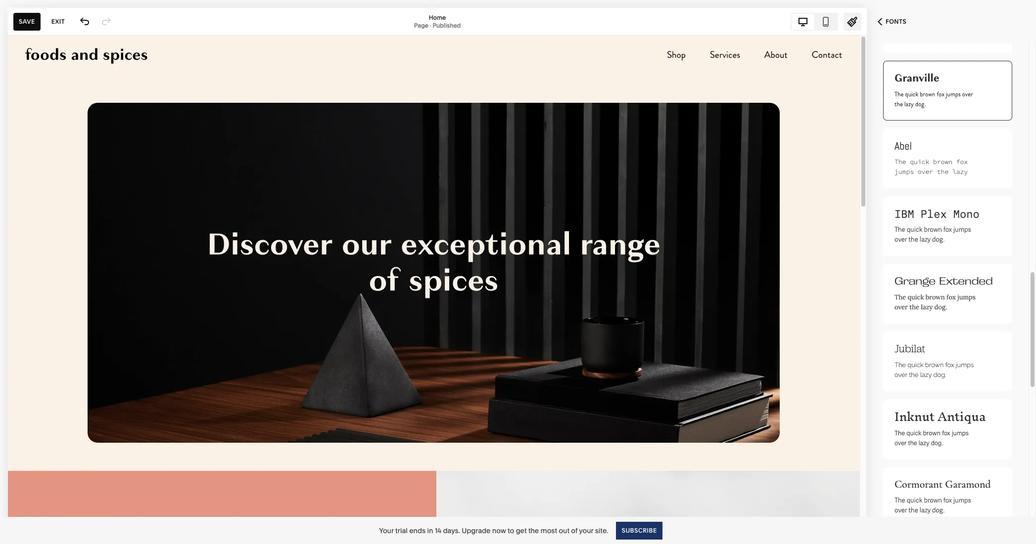 Task type: describe. For each thing, give the bounding box(es) containing it.
out
[[559, 527, 570, 536]]

fonts
[[886, 18, 907, 25]]

brown inside granville the quick brown fox jumps over the lazy dog.
[[920, 90, 935, 99]]

upgrade
[[462, 527, 491, 536]]

jubilat
[[895, 342, 925, 356]]

most
[[541, 527, 557, 536]]

the quick brown fox jumps over the lazy dog. button
[[883, 400, 1012, 460]]

the down grange
[[910, 303, 919, 312]]

ibm
[[895, 206, 914, 221]]

brown inside button
[[923, 429, 941, 438]]

the quick brown fox jumps over the lazy dog. for jubilat
[[895, 362, 974, 379]]

page
[[414, 22, 428, 29]]

over inside granville the quick brown fox jumps over the lazy dog.
[[962, 90, 973, 99]]

home page · published
[[414, 14, 461, 29]]

the inside granville the quick brown fox jumps over the lazy dog.
[[895, 99, 903, 109]]

exit
[[51, 18, 65, 25]]

grange
[[895, 275, 936, 287]]

save
[[19, 18, 35, 25]]

lazy inside ibm plex mono the quick brown fox jumps over the lazy dog.
[[920, 236, 931, 244]]

quick inside abel the quick brown fox jumps over the lazy dog.
[[910, 158, 929, 166]]

the inside the quick brown fox jumps over the lazy dog. button
[[895, 429, 905, 438]]

14
[[435, 527, 441, 536]]

the quick brown fox jumps over the lazy dog. for cormorant garamond
[[895, 497, 971, 515]]

get
[[516, 527, 527, 536]]

granville the quick brown fox jumps over the lazy dog.
[[895, 71, 973, 109]]

granville
[[895, 71, 939, 86]]

jumps inside ibm plex mono the quick brown fox jumps over the lazy dog.
[[954, 226, 971, 234]]

abel
[[895, 139, 912, 153]]

fox inside ibm plex mono the quick brown fox jumps over the lazy dog.
[[944, 226, 952, 234]]

quick inside button
[[907, 429, 921, 438]]

ibm plex mono the quick brown fox jumps over the lazy dog.
[[895, 206, 980, 244]]

fox inside button
[[942, 429, 950, 438]]

to
[[508, 527, 514, 536]]

lazy down cormorant
[[920, 507, 931, 515]]

lazy inside abel the quick brown fox jumps over the lazy dog.
[[953, 168, 968, 176]]

the inside abel the quick brown fox jumps over the lazy dog.
[[895, 158, 906, 166]]

dog. inside granville the quick brown fox jumps over the lazy dog.
[[915, 99, 926, 109]]

the quick brown fox jumps over the lazy dog. for grange extended
[[895, 293, 976, 312]]

·
[[430, 22, 431, 29]]

over inside abel the quick brown fox jumps over the lazy dog.
[[918, 168, 933, 176]]

save button
[[13, 13, 40, 30]]

of
[[571, 527, 578, 536]]

subscribe button
[[616, 522, 662, 540]]

the right get
[[528, 527, 539, 536]]

7 the from the top
[[895, 497, 905, 505]]

ends
[[409, 527, 426, 536]]

lazy inside button
[[919, 438, 929, 448]]

fonts button
[[867, 11, 918, 33]]

the quick brown fox jumps over the lazy dog. inside button
[[895, 429, 969, 448]]

mono
[[953, 206, 980, 221]]

brown inside abel the quick brown fox jumps over the lazy dog.
[[933, 158, 953, 166]]

your
[[579, 527, 593, 536]]

4 the from the top
[[895, 293, 906, 302]]

dog. inside ibm plex mono the quick brown fox jumps over the lazy dog.
[[932, 236, 945, 244]]



Task type: vqa. For each thing, say whether or not it's contained in the screenshot.
'jumps' within Poppins The quick brown fox jumps over the lazy dog.
no



Task type: locate. For each thing, give the bounding box(es) containing it.
cormorant
[[895, 478, 943, 491]]

lazy down "plex"
[[920, 236, 931, 244]]

site.
[[595, 527, 608, 536]]

the inside ibm plex mono the quick brown fox jumps over the lazy dog.
[[895, 226, 905, 234]]

fox
[[937, 90, 945, 99], [956, 158, 968, 166], [944, 226, 952, 234], [947, 293, 956, 302], [945, 362, 954, 369], [942, 429, 950, 438], [944, 497, 952, 505]]

2 the quick brown fox jumps over the lazy dog. from the top
[[895, 362, 974, 379]]

dog.
[[915, 99, 926, 109], [895, 178, 910, 186], [932, 236, 945, 244], [935, 303, 947, 312], [933, 372, 946, 379], [931, 438, 943, 448], [932, 507, 945, 515]]

your trial ends in 14 days. upgrade now to get the most out of your site.
[[379, 527, 608, 536]]

6 the from the top
[[895, 429, 905, 438]]

subscribe
[[622, 527, 657, 535]]

in
[[427, 527, 433, 536]]

lazy down granville
[[904, 99, 914, 109]]

3 the quick brown fox jumps over the lazy dog. from the top
[[895, 429, 969, 448]]

your
[[379, 527, 394, 536]]

3 the from the top
[[895, 226, 905, 234]]

the
[[895, 99, 903, 109], [937, 168, 949, 176], [909, 236, 918, 244], [910, 303, 919, 312], [909, 372, 919, 379], [908, 438, 917, 448], [909, 507, 918, 515], [528, 527, 539, 536]]

the down jubilat
[[909, 372, 919, 379]]

the quick brown fox jumps over the lazy dog. up cormorant garamond
[[895, 429, 969, 448]]

brown
[[920, 90, 935, 99], [933, 158, 953, 166], [924, 226, 942, 234], [926, 293, 945, 302], [925, 362, 944, 369], [923, 429, 941, 438], [924, 497, 942, 505]]

dog. inside button
[[931, 438, 943, 448]]

extended
[[939, 275, 993, 287]]

tab list
[[792, 14, 837, 29]]

4 the quick brown fox jumps over the lazy dog. from the top
[[895, 497, 971, 515]]

cormorant garamond
[[895, 478, 991, 491]]

plex
[[921, 206, 947, 221]]

fox inside abel the quick brown fox jumps over the lazy dog.
[[956, 158, 968, 166]]

published
[[433, 22, 461, 29]]

1 the quick brown fox jumps over the lazy dog. from the top
[[895, 293, 976, 312]]

lazy down jubilat
[[920, 372, 932, 379]]

brown inside ibm plex mono the quick brown fox jumps over the lazy dog.
[[924, 226, 942, 234]]

dog. inside abel the quick brown fox jumps over the lazy dog.
[[895, 178, 910, 186]]

exit button
[[46, 13, 70, 30]]

over
[[962, 90, 973, 99], [918, 168, 933, 176], [895, 236, 907, 244], [895, 303, 908, 312], [895, 372, 907, 379], [895, 438, 907, 448], [895, 507, 907, 515]]

the inside ibm plex mono the quick brown fox jumps over the lazy dog.
[[909, 236, 918, 244]]

the up "plex"
[[937, 168, 949, 176]]

the quick brown fox jumps over the lazy dog. down grange extended at the bottom
[[895, 293, 976, 312]]

lazy inside granville the quick brown fox jumps over the lazy dog.
[[904, 99, 914, 109]]

days.
[[443, 527, 460, 536]]

5 the from the top
[[895, 362, 906, 369]]

the inside granville the quick brown fox jumps over the lazy dog.
[[895, 90, 904, 99]]

grange extended
[[895, 275, 993, 287]]

now
[[492, 527, 506, 536]]

over inside button
[[895, 438, 907, 448]]

trial
[[395, 527, 408, 536]]

1 the from the top
[[895, 90, 904, 99]]

the inside abel the quick brown fox jumps over the lazy dog.
[[937, 168, 949, 176]]

garamond
[[945, 478, 991, 491]]

the inside button
[[908, 438, 917, 448]]

jumps inside button
[[952, 429, 969, 438]]

lazy up cormorant
[[919, 438, 929, 448]]

lazy down grange
[[921, 303, 933, 312]]

home
[[429, 14, 446, 21]]

the down granville
[[895, 99, 903, 109]]

the quick brown fox jumps over the lazy dog.
[[895, 293, 976, 312], [895, 362, 974, 379], [895, 429, 969, 448], [895, 497, 971, 515]]

abel the quick brown fox jumps over the lazy dog.
[[895, 139, 968, 186]]

quick inside granville the quick brown fox jumps over the lazy dog.
[[905, 90, 919, 99]]

over inside ibm plex mono the quick brown fox jumps over the lazy dog.
[[895, 236, 907, 244]]

2 the from the top
[[895, 158, 906, 166]]

jumps inside granville the quick brown fox jumps over the lazy dog.
[[946, 90, 961, 99]]

lazy up mono
[[953, 168, 968, 176]]

jumps inside abel the quick brown fox jumps over the lazy dog.
[[895, 168, 914, 176]]

lazy
[[904, 99, 914, 109], [953, 168, 968, 176], [920, 236, 931, 244], [921, 303, 933, 312], [920, 372, 932, 379], [919, 438, 929, 448], [920, 507, 931, 515]]

the down ibm
[[909, 236, 918, 244]]

the quick brown fox jumps over the lazy dog. down cormorant garamond
[[895, 497, 971, 515]]

the down cormorant
[[909, 507, 918, 515]]

the quick brown fox jumps over the lazy dog. down jubilat
[[895, 362, 974, 379]]

fox inside granville the quick brown fox jumps over the lazy dog.
[[937, 90, 945, 99]]

the
[[895, 90, 904, 99], [895, 158, 906, 166], [895, 226, 905, 234], [895, 293, 906, 302], [895, 362, 906, 369], [895, 429, 905, 438], [895, 497, 905, 505]]

quick
[[905, 90, 919, 99], [910, 158, 929, 166], [907, 226, 923, 234], [908, 293, 924, 302], [908, 362, 924, 369], [907, 429, 921, 438], [907, 497, 923, 505]]

quick inside ibm plex mono the quick brown fox jumps over the lazy dog.
[[907, 226, 923, 234]]

the up cormorant
[[908, 438, 917, 448]]

jumps
[[946, 90, 961, 99], [895, 168, 914, 176], [954, 226, 971, 234], [958, 293, 976, 302], [956, 362, 974, 369], [952, 429, 969, 438], [954, 497, 971, 505]]



